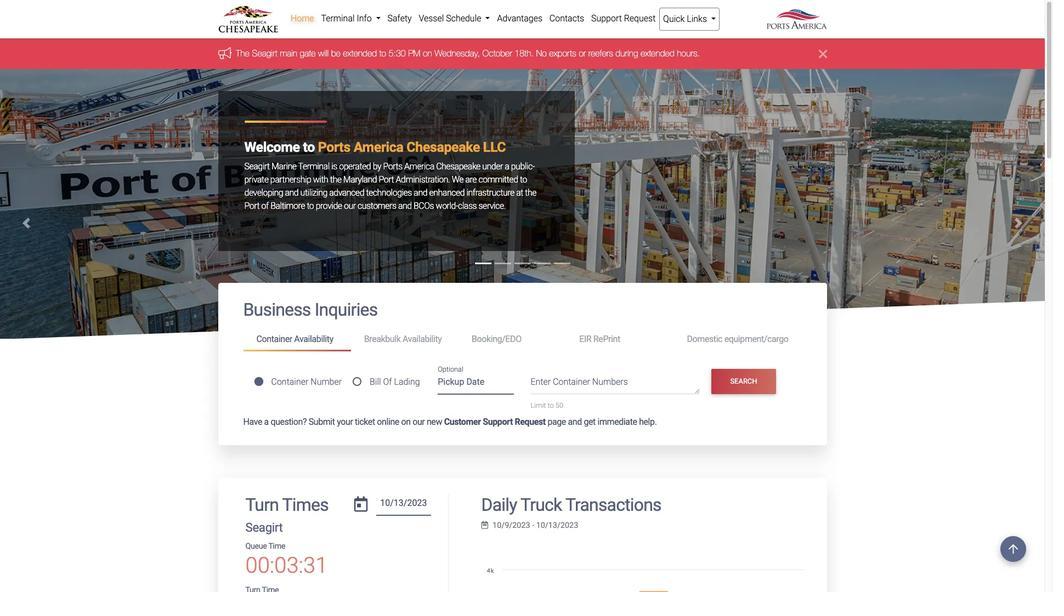 Task type: vqa. For each thing, say whether or not it's contained in the screenshot.
Breakbulk
yes



Task type: locate. For each thing, give the bounding box(es) containing it.
0 vertical spatial our
[[344, 201, 356, 211]]

00:03:31 main content
[[210, 283, 835, 592]]

ports inside seagirt marine terminal is operated by ports america chesapeake under a public- private partnership with the maryland port administration.                         we are committed to developing and utilizing advanced technologies and enhanced infrastructure at the port of baltimore to provide                         our customers and bcos world-class service.
[[383, 161, 402, 172]]

on right 'online'
[[401, 417, 411, 427]]

request left quick
[[624, 13, 656, 24]]

0 vertical spatial ports
[[318, 139, 350, 155]]

0 horizontal spatial a
[[264, 417, 269, 427]]

ticket
[[355, 417, 375, 427]]

the seagirt main gate will be extended to 5:30 pm on wednesday, october 18th.  no exports or reefers during extended hours.
[[236, 48, 700, 58]]

safety link
[[384, 8, 415, 30]]

and down partnership
[[285, 188, 298, 198]]

0 vertical spatial terminal
[[321, 13, 355, 24]]

1 vertical spatial america
[[404, 161, 434, 172]]

availability
[[294, 334, 333, 345], [403, 334, 442, 345]]

and left get
[[568, 417, 582, 427]]

our
[[344, 201, 356, 211], [413, 417, 425, 427]]

0 vertical spatial on
[[423, 48, 432, 58]]

terminal up 'with'
[[298, 161, 329, 172]]

ports right "by"
[[383, 161, 402, 172]]

to inside 00:03:31 main content
[[548, 402, 554, 410]]

marine
[[272, 161, 296, 172]]

1 horizontal spatial our
[[413, 417, 425, 427]]

1 vertical spatial a
[[264, 417, 269, 427]]

1 vertical spatial port
[[244, 201, 259, 211]]

equipment/cargo
[[724, 334, 788, 345]]

0 vertical spatial chesapeake
[[407, 139, 480, 155]]

1 vertical spatial our
[[413, 417, 425, 427]]

to down utilizing
[[307, 201, 314, 211]]

0 vertical spatial request
[[624, 13, 656, 24]]

0 vertical spatial support
[[591, 13, 622, 24]]

class
[[458, 201, 477, 211]]

support right customer
[[483, 417, 513, 427]]

customer support request link
[[444, 417, 546, 427]]

wednesday,
[[434, 48, 480, 58]]

request
[[624, 13, 656, 24], [515, 417, 546, 427]]

1 horizontal spatial support
[[591, 13, 622, 24]]

seagirt up queue
[[245, 521, 283, 535]]

get
[[584, 417, 596, 427]]

and
[[285, 188, 298, 198], [414, 188, 427, 198], [398, 201, 412, 211], [568, 417, 582, 427]]

ports up is
[[318, 139, 350, 155]]

container for container availability
[[256, 334, 292, 345]]

gate
[[300, 48, 315, 58]]

port up technologies at top
[[379, 174, 394, 185]]

chesapeake inside seagirt marine terminal is operated by ports america chesapeake under a public- private partnership with the maryland port administration.                         we are committed to developing and utilizing advanced technologies and enhanced infrastructure at the port of baltimore to provide                         our customers and bcos world-class service.
[[436, 161, 480, 172]]

availability right breakbulk
[[403, 334, 442, 345]]

immediate
[[598, 417, 637, 427]]

1 vertical spatial terminal
[[298, 161, 329, 172]]

of
[[261, 201, 269, 211]]

1 vertical spatial ports
[[383, 161, 402, 172]]

our left new at the left of the page
[[413, 417, 425, 427]]

support up reefers
[[591, 13, 622, 24]]

bill of lading
[[370, 377, 420, 387]]

container up 50
[[553, 377, 590, 387]]

our inside 00:03:31 main content
[[413, 417, 425, 427]]

and left bcos
[[398, 201, 412, 211]]

customer
[[444, 417, 481, 427]]

our down advanced
[[344, 201, 356, 211]]

1 horizontal spatial america
[[404, 161, 434, 172]]

a right the under
[[505, 161, 509, 172]]

we
[[452, 174, 463, 185]]

1 vertical spatial on
[[401, 417, 411, 427]]

1 horizontal spatial port
[[379, 174, 394, 185]]

eir reprint
[[579, 334, 620, 345]]

domestic equipment/cargo
[[687, 334, 788, 345]]

1 horizontal spatial extended
[[640, 48, 674, 58]]

2 vertical spatial seagirt
[[245, 521, 283, 535]]

reprint
[[593, 334, 620, 345]]

times
[[282, 494, 328, 515]]

seagirt inside 00:03:31 main content
[[245, 521, 283, 535]]

seagirt for seagirt
[[245, 521, 283, 535]]

1 vertical spatial support
[[483, 417, 513, 427]]

0 vertical spatial port
[[379, 174, 394, 185]]

numbers
[[592, 377, 628, 387]]

a
[[505, 161, 509, 172], [264, 417, 269, 427]]

home link
[[287, 8, 318, 30]]

1 horizontal spatial a
[[505, 161, 509, 172]]

during
[[615, 48, 638, 58]]

administration.
[[396, 174, 450, 185]]

queue time 00:03:31
[[245, 542, 328, 579]]

seagirt
[[252, 48, 277, 58], [244, 161, 270, 172], [245, 521, 283, 535]]

on inside alert
[[423, 48, 432, 58]]

container left "number"
[[271, 377, 308, 387]]

and down administration.
[[414, 188, 427, 198]]

1 vertical spatial chesapeake
[[436, 161, 480, 172]]

or
[[578, 48, 586, 58]]

support inside 00:03:31 main content
[[483, 417, 513, 427]]

seagirt inside alert
[[252, 48, 277, 58]]

eir reprint link
[[566, 330, 674, 350]]

1 vertical spatial seagirt
[[244, 161, 270, 172]]

contacts link
[[546, 8, 588, 30]]

container
[[256, 334, 292, 345], [271, 377, 308, 387], [553, 377, 590, 387]]

support
[[591, 13, 622, 24], [483, 417, 513, 427]]

None text field
[[376, 494, 431, 516]]

1 horizontal spatial ports
[[383, 161, 402, 172]]

0 horizontal spatial extended
[[343, 48, 377, 58]]

on inside 00:03:31 main content
[[401, 417, 411, 427]]

provide
[[316, 201, 342, 211]]

america inside seagirt marine terminal is operated by ports america chesapeake under a public- private partnership with the maryland port administration.                         we are committed to developing and utilizing advanced technologies and enhanced infrastructure at the port of baltimore to provide                         our customers and bcos world-class service.
[[404, 161, 434, 172]]

0 horizontal spatial ports
[[318, 139, 350, 155]]

time
[[268, 542, 285, 551]]

1 horizontal spatial request
[[624, 13, 656, 24]]

quick
[[663, 14, 685, 24]]

enter container numbers
[[531, 377, 628, 387]]

availability for container availability
[[294, 334, 333, 345]]

2 availability from the left
[[403, 334, 442, 345]]

to left 50
[[548, 402, 554, 410]]

america up "by"
[[354, 139, 403, 155]]

the seagirt main gate will be extended to 5:30 pm on wednesday, october 18th.  no exports or reefers during extended hours. link
[[236, 48, 700, 58]]

enhanced
[[429, 188, 465, 198]]

seagirt for seagirt marine terminal is operated by ports america chesapeake under a public- private partnership with the maryland port administration.                         we are committed to developing and utilizing advanced technologies and enhanced infrastructure at the port of baltimore to provide                         our customers and bcos world-class service.
[[244, 161, 270, 172]]

0 vertical spatial america
[[354, 139, 403, 155]]

1 availability from the left
[[294, 334, 333, 345]]

customers
[[358, 201, 396, 211]]

seagirt right the
[[252, 48, 277, 58]]

vessel
[[419, 13, 444, 24]]

seagirt inside seagirt marine terminal is operated by ports america chesapeake under a public- private partnership with the maryland port administration.                         we are committed to developing and utilizing advanced technologies and enhanced infrastructure at the port of baltimore to provide                         our customers and bcos world-class service.
[[244, 161, 270, 172]]

optional
[[438, 365, 463, 374]]

seagirt up the private
[[244, 161, 270, 172]]

breakbulk availability
[[364, 334, 442, 345]]

america
[[354, 139, 403, 155], [404, 161, 434, 172]]

on
[[423, 48, 432, 58], [401, 417, 411, 427]]

terminal
[[321, 13, 355, 24], [298, 161, 329, 172]]

calendar day image
[[354, 497, 368, 512]]

the right at
[[525, 188, 536, 198]]

to
[[379, 48, 386, 58], [303, 139, 315, 155], [520, 174, 527, 185], [307, 201, 314, 211], [548, 402, 554, 410]]

0 horizontal spatial on
[[401, 417, 411, 427]]

limit
[[531, 402, 546, 410]]

0 vertical spatial seagirt
[[252, 48, 277, 58]]

0 horizontal spatial support
[[483, 417, 513, 427]]

extended right during
[[640, 48, 674, 58]]

to left 5:30
[[379, 48, 386, 58]]

extended
[[343, 48, 377, 58], [640, 48, 674, 58]]

0 horizontal spatial availability
[[294, 334, 333, 345]]

operated
[[339, 161, 371, 172]]

the down is
[[330, 174, 341, 185]]

0 horizontal spatial request
[[515, 417, 546, 427]]

request inside 00:03:31 main content
[[515, 417, 546, 427]]

port left the of
[[244, 201, 259, 211]]

terminal left info
[[321, 13, 355, 24]]

1 horizontal spatial availability
[[403, 334, 442, 345]]

america up administration.
[[404, 161, 434, 172]]

service.
[[479, 201, 506, 211]]

0 horizontal spatial our
[[344, 201, 356, 211]]

extended right be
[[343, 48, 377, 58]]

private
[[244, 174, 268, 185]]

to inside the seagirt main gate will be extended to 5:30 pm on wednesday, october 18th.  no exports or reefers during extended hours. alert
[[379, 48, 386, 58]]

availability down business inquiries
[[294, 334, 333, 345]]

0 vertical spatial the
[[330, 174, 341, 185]]

0 vertical spatial a
[[505, 161, 509, 172]]

booking/edo link
[[458, 330, 566, 350]]

close image
[[819, 47, 827, 61]]

request down limit
[[515, 417, 546, 427]]

seagirt marine terminal is operated by ports america chesapeake under a public- private partnership with the maryland port administration.                         we are committed to developing and utilizing advanced technologies and enhanced infrastructure at the port of baltimore to provide                         our customers and bcos world-class service.
[[244, 161, 536, 211]]

a right have
[[264, 417, 269, 427]]

page
[[548, 417, 566, 427]]

home
[[291, 13, 314, 24]]

1 vertical spatial the
[[525, 188, 536, 198]]

1 horizontal spatial on
[[423, 48, 432, 58]]

on right "pm"
[[423, 48, 432, 58]]

container number
[[271, 377, 342, 387]]

queue
[[245, 542, 267, 551]]

container down business
[[256, 334, 292, 345]]

domestic equipment/cargo link
[[674, 330, 802, 350]]

container for container number
[[271, 377, 308, 387]]

be
[[331, 48, 340, 58]]

terminal info link
[[318, 8, 384, 30]]

ports
[[318, 139, 350, 155], [383, 161, 402, 172]]

-
[[532, 521, 534, 530]]

1 vertical spatial request
[[515, 417, 546, 427]]

a inside seagirt marine terminal is operated by ports america chesapeake under a public- private partnership with the maryland port administration.                         we are committed to developing and utilizing advanced technologies and enhanced infrastructure at the port of baltimore to provide                         our customers and bcos world-class service.
[[505, 161, 509, 172]]



Task type: describe. For each thing, give the bounding box(es) containing it.
breakbulk
[[364, 334, 401, 345]]

and inside 00:03:31 main content
[[568, 417, 582, 427]]

enter
[[531, 377, 551, 387]]

50
[[555, 402, 563, 410]]

to down 'public-'
[[520, 174, 527, 185]]

advantages link
[[494, 8, 546, 30]]

reefers
[[588, 48, 613, 58]]

advantages
[[497, 13, 542, 24]]

info
[[357, 13, 372, 24]]

truck
[[521, 494, 562, 515]]

partnership
[[270, 174, 311, 185]]

have
[[243, 417, 262, 427]]

terminal inside seagirt marine terminal is operated by ports america chesapeake under a public- private partnership with the maryland port administration.                         we are committed to developing and utilizing advanced technologies and enhanced infrastructure at the port of baltimore to provide                         our customers and bcos world-class service.
[[298, 161, 329, 172]]

links
[[687, 14, 707, 24]]

public-
[[511, 161, 535, 172]]

number
[[311, 377, 342, 387]]

1 horizontal spatial the
[[525, 188, 536, 198]]

10/9/2023 - 10/13/2023
[[493, 521, 578, 530]]

terminal info
[[321, 13, 374, 24]]

by
[[373, 161, 381, 172]]

schedule
[[446, 13, 481, 24]]

5:30
[[388, 48, 405, 58]]

container availability
[[256, 334, 333, 345]]

the seagirt main gate will be extended to 5:30 pm on wednesday, october 18th.  no exports or reefers during extended hours. alert
[[0, 39, 1045, 69]]

2 extended from the left
[[640, 48, 674, 58]]

daily
[[481, 494, 517, 515]]

to up 'with'
[[303, 139, 315, 155]]

maryland
[[343, 174, 377, 185]]

booking/edo
[[472, 334, 521, 345]]

Optional text field
[[438, 373, 514, 395]]

vessel schedule
[[419, 13, 483, 24]]

eir
[[579, 334, 591, 345]]

is
[[331, 161, 337, 172]]

of
[[383, 377, 392, 387]]

lading
[[394, 377, 420, 387]]

transactions
[[565, 494, 661, 515]]

committed
[[478, 174, 518, 185]]

breakbulk availability link
[[351, 330, 458, 350]]

0 horizontal spatial the
[[330, 174, 341, 185]]

safety
[[387, 13, 412, 24]]

infrastructure
[[466, 188, 514, 198]]

will
[[318, 48, 328, 58]]

hours.
[[677, 48, 700, 58]]

your
[[337, 417, 353, 427]]

bullhorn image
[[218, 47, 236, 59]]

go to top image
[[1000, 536, 1026, 562]]

llc
[[483, 139, 506, 155]]

10/13/2023
[[536, 521, 578, 530]]

have a question? submit your ticket online on our new customer support request page and get immediate help.
[[243, 417, 657, 427]]

1 extended from the left
[[343, 48, 377, 58]]

quick links
[[663, 14, 709, 24]]

container availability link
[[243, 330, 351, 351]]

new
[[427, 417, 442, 427]]

bill
[[370, 377, 381, 387]]

inquiries
[[315, 300, 378, 321]]

developing
[[244, 188, 283, 198]]

welcome
[[244, 139, 300, 155]]

technologies
[[366, 188, 412, 198]]

a inside 00:03:31 main content
[[264, 417, 269, 427]]

turn times
[[245, 494, 328, 515]]

help.
[[639, 417, 657, 427]]

online
[[377, 417, 399, 427]]

under
[[482, 161, 503, 172]]

0 horizontal spatial america
[[354, 139, 403, 155]]

vessel schedule link
[[415, 8, 494, 30]]

18th.
[[514, 48, 533, 58]]

availability for breakbulk availability
[[403, 334, 442, 345]]

baltimore
[[270, 201, 305, 211]]

Enter Container Numbers text field
[[531, 376, 700, 395]]

quick links link
[[659, 8, 720, 31]]

bcos
[[414, 201, 434, 211]]

calendar week image
[[481, 522, 488, 529]]

0 horizontal spatial port
[[244, 201, 259, 211]]

welcome to ports america chesapeake llc
[[244, 139, 506, 155]]

ports america chesapeake image
[[0, 69, 1045, 522]]

at
[[516, 188, 523, 198]]

domestic
[[687, 334, 722, 345]]

support request
[[591, 13, 656, 24]]

search button
[[711, 369, 776, 394]]

business
[[243, 300, 311, 321]]

00:03:31
[[245, 553, 328, 579]]

the
[[236, 48, 249, 58]]

world-
[[436, 201, 458, 211]]

no
[[536, 48, 546, 58]]

submit
[[309, 417, 335, 427]]

daily truck transactions
[[481, 494, 661, 515]]

support request link
[[588, 8, 659, 30]]

advanced
[[329, 188, 364, 198]]

business inquiries
[[243, 300, 378, 321]]

pm
[[408, 48, 420, 58]]

question?
[[271, 417, 307, 427]]

10/9/2023
[[493, 521, 530, 530]]

our inside seagirt marine terminal is operated by ports america chesapeake under a public- private partnership with the maryland port administration.                         we are committed to developing and utilizing advanced technologies and enhanced infrastructure at the port of baltimore to provide                         our customers and bcos world-class service.
[[344, 201, 356, 211]]

with
[[313, 174, 328, 185]]



